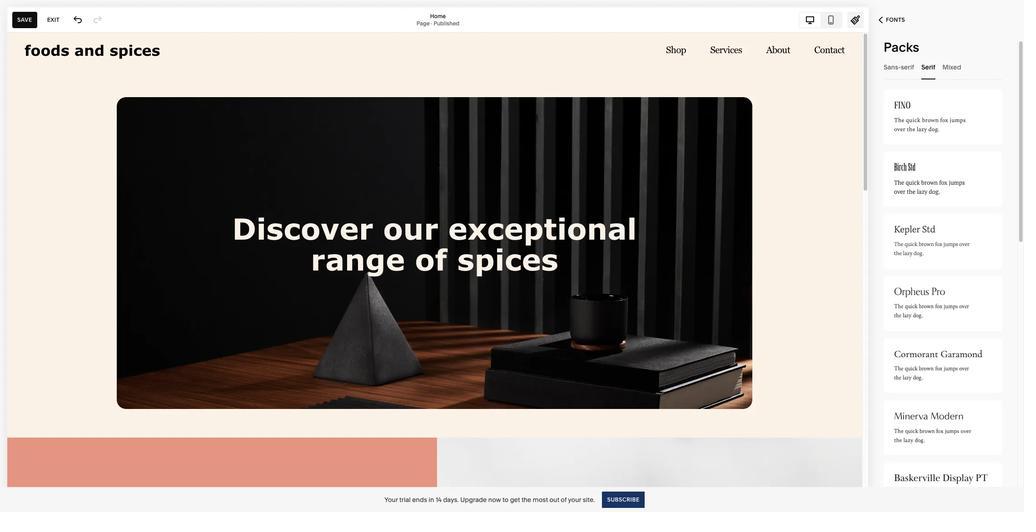 Task type: locate. For each thing, give the bounding box(es) containing it.
home page · published
[[417, 12, 460, 27]]

jumps for cormorant garamond
[[944, 365, 958, 373]]

quick down cormorant
[[905, 365, 918, 373]]

dog. for minerva
[[915, 437, 925, 445]]

packs
[[884, 40, 920, 55]]

baskerville display pt button
[[884, 463, 1003, 513]]

quick for cormorant
[[905, 365, 918, 373]]

display
[[943, 473, 974, 485]]

fox inside the orpheus pro the quick brown fox jumps over the lazy dog.
[[936, 303, 943, 311]]

quick
[[906, 116, 921, 125], [906, 179, 920, 187], [905, 241, 918, 248], [905, 303, 918, 311], [905, 365, 918, 373], [905, 428, 919, 435]]

std
[[908, 162, 916, 174], [923, 224, 936, 236]]

lazy inside the orpheus pro the quick brown fox jumps over the lazy dog.
[[903, 312, 912, 320]]

2 the quick brown fox jumps over the lazy dog. from the top
[[895, 241, 970, 257]]

pt
[[976, 473, 988, 485]]

std right the birch
[[908, 162, 916, 174]]

the down the birch
[[895, 179, 905, 187]]

0 horizontal spatial tab list
[[800, 12, 842, 27]]

the
[[895, 116, 905, 125], [895, 179, 905, 187], [895, 241, 904, 248], [895, 303, 904, 311], [895, 365, 904, 373], [895, 428, 904, 435]]

the quick brown fox jumps over the lazy dog. down cormorant garamond
[[895, 365, 969, 382]]

to
[[503, 496, 509, 504]]

std for kepler std
[[923, 224, 936, 236]]

lazy
[[917, 125, 927, 134], [917, 188, 928, 196], [903, 250, 913, 257], [903, 312, 912, 320], [903, 375, 912, 382], [904, 437, 914, 445]]

quick down fino
[[906, 116, 921, 125]]

1 the from the top
[[895, 116, 905, 125]]

quick down 'minerva'
[[905, 428, 919, 435]]

brown for kepler
[[919, 241, 934, 248]]

over inside fino the quick brown fox jumps over the lazy dog.
[[895, 125, 906, 134]]

std for birch std
[[908, 162, 916, 174]]

the down 'minerva'
[[895, 428, 904, 435]]

orpheus pro the quick brown fox jumps over the lazy dog.
[[895, 284, 969, 320]]

5 the from the top
[[895, 365, 904, 373]]

the inside fino the quick brown fox jumps over the lazy dog.
[[907, 125, 916, 134]]

upgrade
[[461, 496, 487, 504]]

over for kepler std
[[960, 241, 970, 248]]

get
[[510, 496, 520, 504]]

the down orpheus
[[895, 312, 902, 320]]

the down orpheus
[[895, 303, 904, 311]]

jumps inside fino the quick brown fox jumps over the lazy dog.
[[950, 116, 966, 125]]

jumps for birch std
[[949, 179, 965, 187]]

quick down "birch std"
[[906, 179, 920, 187]]

lazy for minerva modern
[[904, 437, 914, 445]]

orpheus
[[895, 284, 930, 300]]

exit button
[[42, 12, 65, 28]]

the right get
[[522, 496, 531, 504]]

quick down kepler std
[[905, 241, 918, 248]]

0 vertical spatial tab list
[[800, 12, 842, 27]]

3 the quick brown fox jumps over the lazy dog. from the top
[[895, 365, 969, 382]]

quick for minerva
[[905, 428, 919, 435]]

jumps inside the orpheus pro the quick brown fox jumps over the lazy dog.
[[944, 303, 958, 311]]

the inside the orpheus pro the quick brown fox jumps over the lazy dog.
[[895, 303, 904, 311]]

the down fino
[[895, 116, 905, 125]]

mixed
[[943, 63, 962, 71]]

0 horizontal spatial std
[[908, 162, 916, 174]]

the down cormorant
[[895, 375, 902, 382]]

the for minerva
[[895, 428, 904, 435]]

the quick brown fox jumps over the lazy dog.
[[895, 179, 965, 196], [895, 241, 970, 257], [895, 365, 969, 382], [895, 428, 972, 445]]

the quick brown fox jumps over the lazy dog. down kepler std
[[895, 241, 970, 257]]

subscribe button
[[602, 492, 645, 508]]

modern
[[931, 410, 964, 423]]

1 horizontal spatial std
[[923, 224, 936, 236]]

cormorant
[[895, 349, 939, 360]]

dog. for kepler
[[914, 250, 924, 257]]

jumps
[[950, 116, 966, 125], [949, 179, 965, 187], [944, 241, 959, 248], [944, 303, 958, 311], [944, 365, 958, 373], [945, 428, 960, 435]]

over for birch std
[[895, 188, 906, 196]]

the for cormorant
[[895, 365, 904, 373]]

fino the quick brown fox jumps over the lazy dog.
[[895, 100, 966, 134]]

brown
[[922, 116, 939, 125], [922, 179, 938, 187], [919, 241, 934, 248], [919, 303, 934, 311], [919, 365, 934, 373], [920, 428, 935, 435]]

the down cormorant
[[895, 365, 904, 373]]

tab list containing sans-serif
[[884, 55, 1003, 80]]

the down fino
[[907, 125, 916, 134]]

1 horizontal spatial tab list
[[884, 55, 1003, 80]]

most
[[533, 496, 548, 504]]

the quick brown fox jumps over the lazy dog. down "birch std"
[[895, 179, 965, 196]]

lazy for kepler std
[[903, 250, 913, 257]]

the
[[907, 125, 916, 134], [907, 188, 916, 196], [895, 250, 902, 257], [895, 312, 902, 320], [895, 375, 902, 382], [895, 437, 903, 445], [522, 496, 531, 504]]

dog. for cormorant
[[913, 375, 923, 382]]

serif button
[[922, 55, 936, 80]]

the down kepler
[[895, 241, 904, 248]]

page
[[417, 20, 430, 27]]

3 the from the top
[[895, 241, 904, 248]]

the down kepler
[[895, 250, 902, 257]]

over for minerva modern
[[961, 428, 972, 435]]

brown for birch
[[922, 179, 938, 187]]

4 the quick brown fox jumps over the lazy dog. from the top
[[895, 428, 972, 445]]

std right kepler
[[923, 224, 936, 236]]

2 the from the top
[[895, 179, 905, 187]]

quick down orpheus
[[905, 303, 918, 311]]

brown inside the orpheus pro the quick brown fox jumps over the lazy dog.
[[919, 303, 934, 311]]

subscribe
[[607, 497, 640, 503]]

over
[[895, 125, 906, 134], [895, 188, 906, 196], [960, 241, 970, 248], [960, 303, 969, 311], [960, 365, 969, 373], [961, 428, 972, 435]]

6 the from the top
[[895, 428, 904, 435]]

1 the quick brown fox jumps over the lazy dog. from the top
[[895, 179, 965, 196]]

sans-serif button
[[884, 55, 914, 80]]

the quick brown fox jumps over the lazy dog. down minerva modern
[[895, 428, 972, 445]]

garamond
[[941, 349, 983, 360]]

1 vertical spatial std
[[923, 224, 936, 236]]

1 vertical spatial tab list
[[884, 55, 1003, 80]]

of
[[561, 496, 567, 504]]

0 vertical spatial std
[[908, 162, 916, 174]]

minerva
[[895, 410, 928, 423]]

quick for kepler
[[905, 241, 918, 248]]

tab list
[[800, 12, 842, 27], [884, 55, 1003, 80]]

brown for cormorant
[[919, 365, 934, 373]]

fox
[[941, 116, 949, 125], [940, 179, 948, 187], [936, 241, 943, 248], [936, 303, 943, 311], [936, 365, 943, 373], [937, 428, 944, 435]]

days.
[[443, 496, 459, 504]]

save
[[17, 16, 32, 23]]

dog.
[[929, 125, 940, 134], [929, 188, 941, 196], [914, 250, 924, 257], [913, 312, 923, 320], [913, 375, 923, 382], [915, 437, 925, 445]]

4 the from the top
[[895, 303, 904, 311]]

the for birch
[[895, 179, 905, 187]]



Task type: describe. For each thing, give the bounding box(es) containing it.
lazy inside fino the quick brown fox jumps over the lazy dog.
[[917, 125, 927, 134]]

trial
[[400, 496, 411, 504]]

dog. for birch
[[929, 188, 941, 196]]

fox for minerva
[[937, 428, 944, 435]]

fonts
[[886, 16, 906, 23]]

quick inside fino the quick brown fox jumps over the lazy dog.
[[906, 116, 921, 125]]

the quick brown fox jumps over the lazy dog. for kepler
[[895, 241, 970, 257]]

·
[[431, 20, 433, 27]]

your
[[385, 496, 398, 504]]

over inside the orpheus pro the quick brown fox jumps over the lazy dog.
[[960, 303, 969, 311]]

over for cormorant garamond
[[960, 365, 969, 373]]

baskerville
[[895, 473, 941, 485]]

sans-
[[884, 63, 901, 71]]

the down "birch std"
[[907, 188, 916, 196]]

the inside the orpheus pro the quick brown fox jumps over the lazy dog.
[[895, 312, 902, 320]]

the inside fino the quick brown fox jumps over the lazy dog.
[[895, 116, 905, 125]]

14
[[436, 496, 442, 504]]

the quick brown fox jumps over the lazy dog. for cormorant
[[895, 365, 969, 382]]

the down 'minerva'
[[895, 437, 903, 445]]

fox for kepler
[[936, 241, 943, 248]]

cormorant garamond
[[895, 349, 983, 360]]

birch
[[895, 162, 907, 174]]

fonts button
[[869, 10, 916, 30]]

fox for birch
[[940, 179, 948, 187]]

baskerville display pt
[[895, 473, 988, 485]]

sans-serif
[[884, 63, 914, 71]]

the for kepler
[[895, 241, 904, 248]]

quick for birch
[[906, 179, 920, 187]]

serif
[[901, 63, 914, 71]]

pro
[[932, 284, 946, 300]]

in
[[429, 496, 434, 504]]

home
[[430, 12, 446, 19]]

site.
[[583, 496, 595, 504]]

published
[[434, 20, 460, 27]]

mixed button
[[943, 55, 962, 80]]

serif
[[922, 63, 936, 71]]

out
[[550, 496, 560, 504]]

birch std
[[895, 162, 916, 174]]

kepler std
[[895, 224, 936, 236]]

dog. inside fino the quick brown fox jumps over the lazy dog.
[[929, 125, 940, 134]]

kepler
[[895, 224, 921, 236]]

brown inside fino the quick brown fox jumps over the lazy dog.
[[922, 116, 939, 125]]

your
[[568, 496, 582, 504]]

brown for minerva
[[920, 428, 935, 435]]

exit
[[47, 16, 60, 23]]

fino
[[895, 100, 911, 111]]

dog. inside the orpheus pro the quick brown fox jumps over the lazy dog.
[[913, 312, 923, 320]]

now
[[489, 496, 501, 504]]

lazy for cormorant garamond
[[903, 375, 912, 382]]

the quick brown fox jumps over the lazy dog. for minerva
[[895, 428, 972, 445]]

fox for cormorant
[[936, 365, 943, 373]]

your trial ends in 14 days. upgrade now to get the most out of your site.
[[385, 496, 595, 504]]

quick inside the orpheus pro the quick brown fox jumps over the lazy dog.
[[905, 303, 918, 311]]

jumps for kepler std
[[944, 241, 959, 248]]

save button
[[12, 12, 37, 28]]

lazy for birch std
[[917, 188, 928, 196]]

jumps for minerva modern
[[945, 428, 960, 435]]

minerva modern
[[895, 410, 964, 423]]

fox inside fino the quick brown fox jumps over the lazy dog.
[[941, 116, 949, 125]]

the quick brown fox jumps over the lazy dog. for birch
[[895, 179, 965, 196]]

ends
[[412, 496, 427, 504]]



Task type: vqa. For each thing, say whether or not it's contained in the screenshot.
Antique
no



